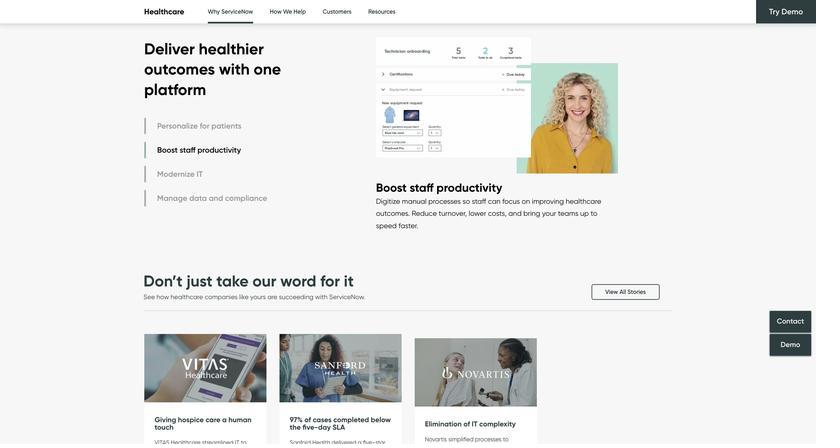 Task type: locate. For each thing, give the bounding box(es) containing it.
demo right the try
[[782, 7, 804, 16]]

it
[[197, 170, 203, 179], [472, 420, 478, 429]]

sanford health logo image
[[280, 334, 402, 403]]

0 horizontal spatial processes
[[429, 197, 461, 206]]

0 horizontal spatial healthcare
[[171, 293, 203, 301]]

0 vertical spatial processes
[[429, 197, 461, 206]]

staff
[[180, 146, 196, 155], [410, 181, 434, 195], [472, 197, 487, 206]]

2 vertical spatial staff
[[472, 197, 487, 206]]

contact
[[777, 317, 805, 326]]

patients
[[212, 121, 242, 131]]

productivity
[[198, 146, 241, 155], [437, 181, 503, 195]]

with down simplified
[[468, 445, 479, 445]]

speed
[[376, 222, 397, 230]]

personalize for patients link
[[144, 118, 269, 134]]

0 horizontal spatial of
[[305, 416, 311, 425]]

manual
[[402, 197, 427, 206]]

boost
[[157, 146, 178, 155], [376, 181, 407, 195]]

1 vertical spatial a
[[480, 445, 484, 445]]

1 vertical spatial staff
[[410, 181, 434, 195]]

view
[[606, 289, 619, 296]]

processes
[[429, 197, 461, 206], [475, 437, 502, 444]]

productivity down patients at the left of page
[[198, 146, 241, 155]]

deliver
[[144, 39, 195, 59]]

for inside "link"
[[200, 121, 210, 131]]

novartis
[[425, 437, 447, 444]]

word
[[281, 272, 317, 291]]

processes up "turnover,"
[[429, 197, 461, 206]]

staff up modernize it on the left of page
[[180, 146, 196, 155]]

care
[[206, 416, 221, 425]]

for inside don't just take our word for it see how healthcare companies like yours are succeeding with servicenow.
[[321, 272, 340, 291]]

for
[[200, 121, 210, 131], [321, 272, 340, 291]]

lower
[[469, 209, 487, 218]]

outcomes.
[[376, 209, 410, 218]]

and inside boost staff productivity digitize manual processes so staff can focus on improving healthcare outcomes. reduce turnover, lower costs, and bring your teams up to speed faster.
[[509, 209, 522, 218]]

simplified
[[449, 437, 474, 444]]

97% of cases completed below the five-day sla
[[290, 416, 391, 432]]

touch
[[155, 424, 174, 432]]

0 horizontal spatial and
[[209, 194, 223, 203]]

0 vertical spatial it
[[197, 170, 203, 179]]

0 vertical spatial to
[[591, 209, 598, 218]]

for left it
[[321, 272, 340, 291]]

of for 97%
[[305, 416, 311, 425]]

data
[[189, 194, 207, 203]]

boost staff productivity digitize manual processes so staff can focus on improving healthcare outcomes. reduce turnover, lower costs, and bring your teams up to speed faster.
[[376, 181, 602, 230]]

1 vertical spatial boost
[[376, 181, 407, 195]]

and right data
[[209, 194, 223, 203]]

1 vertical spatial demo
[[781, 341, 801, 350]]

0 horizontal spatial boost
[[157, 146, 178, 155]]

1 horizontal spatial to
[[591, 209, 598, 218]]

0 vertical spatial demo
[[782, 7, 804, 16]]

1 horizontal spatial with
[[315, 293, 328, 301]]

of inside 97% of cases completed below the five-day sla
[[305, 416, 311, 425]]

a
[[222, 416, 227, 425], [480, 445, 484, 445]]

with down healthier
[[219, 59, 250, 79]]

how
[[270, 8, 282, 15]]

1 vertical spatial to
[[503, 437, 509, 444]]

we
[[283, 8, 292, 15]]

on
[[522, 197, 530, 206]]

processes inside boost staff productivity digitize manual processes so staff can focus on improving healthcare outcomes. reduce turnover, lower costs, and bring your teams up to speed faster.
[[429, 197, 461, 206]]

0 horizontal spatial with
[[219, 59, 250, 79]]

try demo link
[[757, 0, 817, 23]]

don't just take our word for it see how healthcare companies like yours are succeeding with servicenow.
[[144, 272, 365, 301]]

1 vertical spatial healthcare
[[171, 293, 203, 301]]

1 horizontal spatial healthcare
[[566, 197, 602, 206]]

to up the system.
[[503, 437, 509, 444]]

novartis simplified processes to protect privacy with a unified system.
[[425, 437, 525, 445]]

our
[[253, 272, 277, 291]]

it up novartis simplified processes to protect privacy with a unified system.
[[472, 420, 478, 429]]

just
[[187, 272, 213, 291]]

why servicenow link
[[208, 0, 253, 25]]

staff up the manual
[[410, 181, 434, 195]]

1 horizontal spatial processes
[[475, 437, 502, 444]]

reduce
[[412, 209, 437, 218]]

customers link
[[323, 0, 352, 24]]

boost up modernize
[[157, 146, 178, 155]]

0 vertical spatial a
[[222, 416, 227, 425]]

boost up the digitize
[[376, 181, 407, 195]]

giving
[[155, 416, 176, 425]]

1 vertical spatial for
[[321, 272, 340, 291]]

one
[[254, 59, 281, 79]]

1 vertical spatial with
[[315, 293, 328, 301]]

0 vertical spatial boost
[[157, 146, 178, 155]]

take
[[217, 272, 249, 291]]

of right 97%
[[305, 416, 311, 425]]

1 vertical spatial and
[[509, 209, 522, 218]]

staff up lower in the right top of the page
[[472, 197, 487, 206]]

healthcare down just
[[171, 293, 203, 301]]

to right up
[[591, 209, 598, 218]]

1 horizontal spatial of
[[464, 420, 470, 429]]

complexity
[[480, 420, 516, 429]]

teams
[[558, 209, 579, 218]]

1 horizontal spatial staff
[[410, 181, 434, 195]]

0 horizontal spatial to
[[503, 437, 509, 444]]

it right modernize
[[197, 170, 203, 179]]

improving
[[532, 197, 564, 206]]

0 vertical spatial with
[[219, 59, 250, 79]]

why
[[208, 8, 220, 15]]

healthcare
[[566, 197, 602, 206], [171, 293, 203, 301]]

0 horizontal spatial for
[[200, 121, 210, 131]]

1 vertical spatial productivity
[[437, 181, 503, 195]]

0 vertical spatial healthcare
[[566, 197, 602, 206]]

healthcare inside boost staff productivity digitize manual processes so staff can focus on improving healthcare outcomes. reduce turnover, lower costs, and bring your teams up to speed faster.
[[566, 197, 602, 206]]

boost for boost staff productivity
[[157, 146, 178, 155]]

productivity up so
[[437, 181, 503, 195]]

2 horizontal spatial with
[[468, 445, 479, 445]]

healthcare up up
[[566, 197, 602, 206]]

demo
[[782, 7, 804, 16], [781, 341, 801, 350]]

of
[[305, 416, 311, 425], [464, 420, 470, 429]]

2 horizontal spatial staff
[[472, 197, 487, 206]]

0 vertical spatial productivity
[[198, 146, 241, 155]]

companies
[[205, 293, 238, 301]]

and
[[209, 194, 223, 203], [509, 209, 522, 218]]

to
[[591, 209, 598, 218], [503, 437, 509, 444]]

1 horizontal spatial productivity
[[437, 181, 503, 195]]

0 vertical spatial and
[[209, 194, 223, 203]]

servicenow.
[[329, 293, 365, 301]]

staff inside boost staff productivity link
[[180, 146, 196, 155]]

below
[[371, 416, 391, 425]]

1 vertical spatial it
[[472, 420, 478, 429]]

staff for boost staff productivity digitize manual processes so staff can focus on improving healthcare outcomes. reduce turnover, lower costs, and bring your teams up to speed faster.
[[410, 181, 434, 195]]

portrait of a professional woman next to a screenshot of healthcare management software. image
[[376, 31, 618, 180]]

don't
[[144, 272, 183, 291]]

1 horizontal spatial a
[[480, 445, 484, 445]]

with inside don't just take our word for it see how healthcare companies like yours are succeeding with servicenow.
[[315, 293, 328, 301]]

demo down contact link
[[781, 341, 801, 350]]

productivity inside boost staff productivity digitize manual processes so staff can focus on improving healthcare outcomes. reduce turnover, lower costs, and bring your teams up to speed faster.
[[437, 181, 503, 195]]

modernize it
[[157, 170, 203, 179]]

1 vertical spatial processes
[[475, 437, 502, 444]]

for left patients at the left of page
[[200, 121, 210, 131]]

1 horizontal spatial boost
[[376, 181, 407, 195]]

with
[[219, 59, 250, 79], [315, 293, 328, 301], [468, 445, 479, 445]]

boost staff productivity
[[157, 146, 241, 155]]

like
[[239, 293, 249, 301]]

2 vertical spatial with
[[468, 445, 479, 445]]

boost inside boost staff productivity digitize manual processes so staff can focus on improving healthcare outcomes. reduce turnover, lower costs, and bring your teams up to speed faster.
[[376, 181, 407, 195]]

and down focus
[[509, 209, 522, 218]]

0 horizontal spatial staff
[[180, 146, 196, 155]]

0 horizontal spatial a
[[222, 416, 227, 425]]

a left unified
[[480, 445, 484, 445]]

faster.
[[399, 222, 419, 230]]

boost for boost staff productivity digitize manual processes so staff can focus on improving healthcare outcomes. reduce turnover, lower costs, and bring your teams up to speed faster.
[[376, 181, 407, 195]]

try demo
[[770, 7, 804, 16]]

with right succeeding
[[315, 293, 328, 301]]

1 horizontal spatial for
[[321, 272, 340, 291]]

0 horizontal spatial productivity
[[198, 146, 241, 155]]

protect
[[425, 445, 445, 445]]

1 horizontal spatial and
[[509, 209, 522, 218]]

0 vertical spatial staff
[[180, 146, 196, 155]]

of up simplified
[[464, 420, 470, 429]]

processes up unified
[[475, 437, 502, 444]]

a right care on the left of page
[[222, 416, 227, 425]]

processes inside novartis simplified processes to protect privacy with a unified system.
[[475, 437, 502, 444]]

0 vertical spatial for
[[200, 121, 210, 131]]



Task type: vqa. For each thing, say whether or not it's contained in the screenshot.
process
no



Task type: describe. For each thing, give the bounding box(es) containing it.
elimination of it complexity
[[425, 420, 516, 429]]

it
[[344, 272, 354, 291]]

stories
[[628, 289, 646, 296]]

help
[[294, 8, 306, 15]]

how we help
[[270, 8, 306, 15]]

vitas healthcare logo image
[[144, 334, 267, 403]]

healthcare
[[144, 7, 184, 16]]

modernize it link
[[144, 166, 269, 183]]

view all stories
[[606, 289, 646, 296]]

try
[[770, 7, 780, 16]]

demo link
[[770, 334, 812, 356]]

staff for boost staff productivity
[[180, 146, 196, 155]]

cases
[[313, 416, 332, 425]]

are
[[268, 293, 278, 301]]

manage data and compliance
[[157, 194, 267, 203]]

your
[[542, 209, 557, 218]]

yours
[[250, 293, 266, 301]]

costs,
[[488, 209, 507, 218]]

succeeding
[[279, 293, 314, 301]]

completed
[[334, 416, 369, 425]]

productivity for boost staff productivity digitize manual processes so staff can focus on improving healthcare outcomes. reduce turnover, lower costs, and bring your teams up to speed faster.
[[437, 181, 503, 195]]

up
[[581, 209, 589, 218]]

how
[[157, 293, 169, 301]]

healthier
[[199, 39, 264, 59]]

privacy
[[447, 445, 466, 445]]

manage
[[157, 194, 187, 203]]

giving hospice care a human touch
[[155, 416, 252, 432]]

all
[[620, 289, 627, 296]]

with inside novartis simplified processes to protect privacy with a unified system.
[[468, 445, 479, 445]]

resources link
[[369, 0, 396, 24]]

servicenow
[[221, 8, 253, 15]]

contact link
[[770, 311, 812, 333]]

to inside novartis simplified processes to protect privacy with a unified system.
[[503, 437, 509, 444]]

97%
[[290, 416, 303, 425]]

with inside deliver healthier outcomes with one platform
[[219, 59, 250, 79]]

platform
[[144, 80, 206, 99]]

so
[[463, 197, 470, 206]]

unified
[[486, 445, 503, 445]]

modernize
[[157, 170, 195, 179]]

a inside novartis simplified processes to protect privacy with a unified system.
[[480, 445, 484, 445]]

healthcare inside don't just take our word for it see how healthcare companies like yours are succeeding with servicenow.
[[171, 293, 203, 301]]

how we help link
[[270, 0, 306, 24]]

novartis logo image
[[415, 339, 537, 408]]

0 horizontal spatial it
[[197, 170, 203, 179]]

resources
[[369, 8, 396, 15]]

system.
[[505, 445, 525, 445]]

see
[[144, 293, 155, 301]]

deliver healthier outcomes with one platform
[[144, 39, 281, 99]]

personalize for patients
[[157, 121, 242, 131]]

manage data and compliance link
[[144, 190, 269, 207]]

digitize
[[376, 197, 400, 206]]

the
[[290, 424, 301, 432]]

of for elimination
[[464, 420, 470, 429]]

can
[[488, 197, 501, 206]]

turnover,
[[439, 209, 467, 218]]

human
[[229, 416, 252, 425]]

view all stories link
[[592, 285, 660, 300]]

to inside boost staff productivity digitize manual processes so staff can focus on improving healthcare outcomes. reduce turnover, lower costs, and bring your teams up to speed faster.
[[591, 209, 598, 218]]

sla
[[333, 424, 345, 432]]

personalize
[[157, 121, 198, 131]]

productivity for boost staff productivity
[[198, 146, 241, 155]]

customers
[[323, 8, 352, 15]]

bring
[[524, 209, 541, 218]]

why servicenow
[[208, 8, 253, 15]]

outcomes
[[144, 59, 215, 79]]

day
[[318, 424, 331, 432]]

compliance
[[225, 194, 267, 203]]

five-
[[303, 424, 318, 432]]

a inside giving hospice care a human touch
[[222, 416, 227, 425]]

focus
[[503, 197, 520, 206]]

hospice
[[178, 416, 204, 425]]

boost staff productivity link
[[144, 142, 269, 158]]

1 horizontal spatial it
[[472, 420, 478, 429]]



